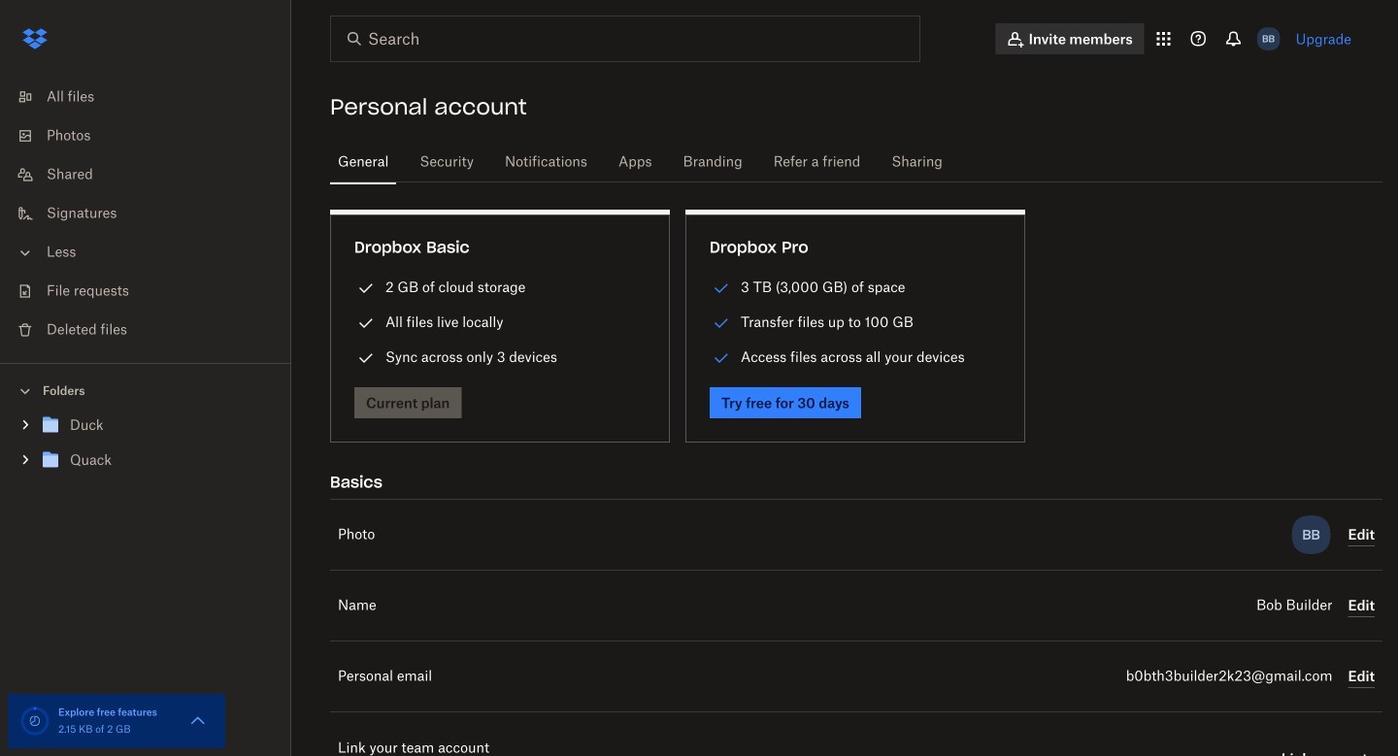 Task type: vqa. For each thing, say whether or not it's contained in the screenshot.
"Only"
no



Task type: describe. For each thing, give the bounding box(es) containing it.
dropbox image
[[16, 19, 54, 58]]

1 recommended image from the top
[[710, 312, 733, 335]]



Task type: locate. For each thing, give the bounding box(es) containing it.
recommended image
[[710, 312, 733, 335], [710, 347, 733, 370]]

quota usage image
[[19, 706, 50, 737]]

2 recommended image from the top
[[710, 347, 733, 370]]

Search text field
[[368, 27, 880, 50]]

0 vertical spatial recommended image
[[710, 312, 733, 335]]

group
[[0, 404, 291, 493]]

recommended image
[[710, 277, 733, 300]]

list
[[0, 66, 291, 363]]

less image
[[16, 243, 35, 263]]

tab list
[[330, 136, 1383, 185]]

quota usage progress bar
[[19, 706, 50, 737]]

1 vertical spatial recommended image
[[710, 347, 733, 370]]



